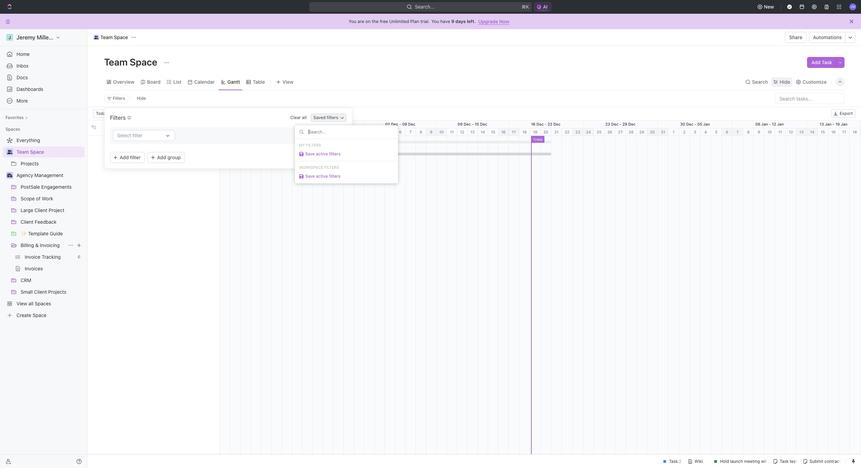 Task type: describe. For each thing, give the bounding box(es) containing it.
18 nov - 24 nov element
[[220, 121, 292, 128]]

group
[[167, 155, 181, 161]]

25 for 25 nov - 01 dec
[[313, 122, 318, 126]]

are
[[358, 19, 364, 24]]

21
[[554, 130, 559, 134]]

management
[[34, 173, 63, 178]]

22 inside 22 element
[[565, 130, 569, 134]]

18 for 1st 18 element from right
[[853, 130, 857, 134]]

agency
[[16, 173, 33, 178]]

&
[[35, 243, 39, 249]]

02
[[385, 122, 390, 126]]

name row
[[88, 121, 220, 136]]

 image inside the name row
[[211, 126, 216, 131]]

18 for 1st 18 element
[[522, 130, 527, 134]]

now
[[499, 18, 509, 24]]

23 dec - 29 dec
[[605, 122, 635, 126]]

team space inside sidebar 'navigation'
[[16, 149, 44, 155]]

22 element containing 22
[[562, 129, 573, 136]]

upgrade now link
[[478, 18, 509, 24]]

add task
[[811, 59, 832, 65]]

0 horizontal spatial 15
[[475, 122, 479, 126]]

1 horizontal spatial 15
[[491, 130, 495, 134]]

agency management
[[16, 173, 63, 178]]

1 horizontal spatial 29
[[622, 122, 627, 126]]

you are on the free unlimited plan trial. you have 9 days left. upgrade now
[[349, 18, 509, 24]]

filters inside dropdown button
[[113, 96, 125, 101]]

space inside tree
[[30, 149, 44, 155]]

inbox link
[[3, 60, 85, 71]]

invoicing
[[40, 243, 60, 249]]

1 21 element from the left
[[241, 129, 251, 136]]

0 horizontal spatial 9
[[430, 130, 432, 134]]

2 16 element from the left
[[828, 129, 839, 136]]

23 for 23
[[575, 130, 580, 134]]

2 17 element from the left
[[839, 129, 850, 136]]

plan
[[410, 19, 419, 24]]

select filter
[[117, 133, 143, 139]]

1 20 element from the left
[[230, 129, 241, 136]]

2 10 element from the left
[[764, 129, 775, 136]]

inbox
[[16, 63, 29, 69]]

add group
[[157, 155, 181, 161]]

saved filters
[[313, 115, 338, 120]]

Search... field
[[308, 129, 394, 135]]

3 element
[[364, 129, 375, 136]]

sidebar navigation
[[0, 29, 88, 469]]

today button
[[93, 110, 111, 118]]

1 14 element from the left
[[478, 129, 488, 136]]

home link
[[3, 49, 85, 60]]

6 dec from the left
[[536, 122, 544, 126]]

1 25 element from the left
[[282, 129, 292, 136]]

1 horizontal spatial 19
[[835, 122, 840, 126]]

13 jan - 19 jan
[[820, 122, 847, 126]]

team inside team space cell
[[121, 139, 132, 145]]

2 save from the top
[[305, 174, 315, 179]]

search...
[[415, 4, 434, 10]]

space inside cell
[[133, 139, 145, 145]]

add task button
[[807, 57, 836, 68]]

on
[[365, 19, 371, 24]]

30 element containing 30
[[647, 129, 658, 136]]

automations
[[813, 34, 842, 40]]

2 horizontal spatial 9
[[758, 130, 760, 134]]

13 for 13 jan - 19 jan
[[820, 122, 824, 126]]

1 16 element from the left
[[498, 129, 509, 136]]

08
[[402, 122, 407, 126]]

16 dec - 22 dec element
[[509, 121, 583, 128]]

docs link
[[3, 72, 85, 83]]

clear
[[290, 115, 301, 120]]

5
[[715, 130, 718, 134]]

1 18 element from the left
[[519, 129, 530, 136]]

0 horizontal spatial 29
[[326, 130, 331, 134]]

billing & invoicing link
[[21, 240, 65, 251]]

 image inside column header
[[91, 125, 96, 130]]

20
[[543, 130, 548, 134]]

27 for 1st 27 element from right
[[618, 130, 623, 134]]

13 for second 13 element from the right
[[470, 130, 475, 134]]

17 for 1st 17 element from left
[[512, 130, 516, 134]]

home
[[16, 51, 30, 57]]

0 horizontal spatial 16
[[501, 130, 506, 134]]

09
[[458, 122, 463, 126]]

1 30 element from the left
[[333, 129, 344, 136]]

add for add task
[[811, 59, 820, 65]]

30 for 30
[[650, 130, 655, 134]]

left.
[[467, 19, 476, 24]]

2 save active filters from the top
[[305, 174, 341, 179]]

name
[[112, 126, 124, 130]]

02 dec - 08 dec
[[385, 122, 415, 126]]

4 element
[[375, 129, 385, 136]]

have
[[440, 19, 450, 24]]

25 nov - 01 dec
[[313, 122, 343, 126]]

30 dec - 05 jan element
[[658, 121, 732, 128]]

all
[[302, 115, 307, 120]]

- for 19
[[833, 122, 834, 126]]

table
[[253, 79, 265, 85]]

docs
[[16, 75, 28, 80]]

spaces
[[5, 127, 20, 132]]

2 8 from the left
[[747, 130, 750, 134]]

business time image
[[7, 174, 12, 178]]

my
[[299, 143, 305, 147]]

1 28 from the left
[[315, 130, 320, 134]]

export button
[[831, 110, 856, 118]]

31 element
[[658, 129, 669, 136]]

saved filters button
[[311, 114, 346, 122]]

add filter
[[120, 155, 141, 161]]

1 active from the top
[[316, 152, 328, 157]]

filter for add filter
[[130, 155, 141, 161]]

calendar link
[[193, 77, 215, 87]]

filters up workspace filters
[[329, 152, 341, 157]]

dashboards link
[[3, 84, 85, 95]]

05
[[697, 122, 702, 126]]

list link
[[172, 77, 181, 87]]

2 18 element from the left
[[850, 129, 860, 136]]

1 11 element from the left
[[447, 129, 457, 136]]

1 15 element from the left
[[488, 129, 498, 136]]

jan for 13 jan - 19 jan
[[841, 122, 847, 126]]

billing
[[21, 243, 34, 249]]

2 11 element from the left
[[775, 129, 786, 136]]

search button
[[743, 77, 770, 87]]

16 dec - 22 dec
[[531, 122, 561, 126]]

Search tasks... text field
[[775, 93, 844, 104]]

overview
[[113, 79, 134, 85]]

gantt
[[227, 79, 240, 85]]

search
[[752, 79, 768, 85]]

23 dec - 29 dec element
[[583, 121, 658, 128]]

team space tree grid
[[88, 121, 220, 455]]

⌘k
[[521, 4, 529, 10]]

1 28 element from the left
[[313, 129, 323, 136]]

list
[[173, 79, 181, 85]]

add group button
[[147, 152, 185, 163]]

1 element
[[344, 129, 354, 136]]

the
[[372, 19, 379, 24]]

1 horizontal spatial 16
[[531, 122, 535, 126]]

1 23 element from the left
[[261, 129, 272, 136]]

2 15 element from the left
[[818, 129, 828, 136]]

user group image inside sidebar 'navigation'
[[7, 150, 12, 154]]

team inside tree
[[16, 149, 29, 155]]

customize
[[803, 79, 827, 85]]

jan for 30 dec - 05 jan
[[703, 122, 710, 126]]

1 vertical spatial team space link
[[16, 147, 83, 158]]

4 column header from the left
[[208, 121, 220, 136]]

10 dec from the left
[[686, 122, 693, 126]]

add for add filter
[[120, 155, 129, 161]]

new button
[[754, 1, 778, 12]]

1 12 element from the left
[[457, 129, 467, 136]]

saved
[[313, 115, 326, 120]]



Task type: locate. For each thing, give the bounding box(es) containing it.
24 element containing 24
[[583, 129, 594, 136]]

you left are
[[349, 19, 356, 24]]

0 horizontal spatial 25 element
[[282, 129, 292, 136]]

1 27 from the left
[[305, 130, 310, 134]]

10 element
[[437, 129, 447, 136], [764, 129, 775, 136]]

9 down the "06" in the top of the page
[[758, 130, 760, 134]]

1 vertical spatial 19
[[533, 130, 537, 134]]

tree containing team space
[[3, 135, 85, 321]]

12 right the "06" in the top of the page
[[772, 122, 776, 126]]

today down 16 dec - 22 dec element
[[533, 137, 543, 142]]

- inside 02 dec - 08 dec element
[[399, 122, 401, 126]]

4 jan from the left
[[825, 122, 832, 126]]

26 element up 'my'
[[292, 129, 302, 136]]

filter down select filter
[[130, 155, 141, 161]]

2 28 from the left
[[629, 130, 633, 134]]

1 vertical spatial hide
[[137, 96, 146, 101]]

0 horizontal spatial 27
[[305, 130, 310, 134]]

2 jan from the left
[[761, 122, 768, 126]]

2 element
[[354, 129, 364, 136]]

14
[[481, 130, 485, 134], [810, 130, 814, 134]]

22 element right 21 at the top right of page
[[562, 129, 573, 136]]

17
[[512, 130, 516, 134], [842, 130, 846, 134]]

hide down board link
[[137, 96, 146, 101]]

23 element
[[261, 129, 272, 136], [573, 129, 583, 136]]

1 vertical spatial save active filters
[[305, 174, 341, 179]]

1 26 element from the left
[[292, 129, 302, 136]]

16 element
[[498, 129, 509, 136], [828, 129, 839, 136]]

1 horizontal spatial 28 element
[[626, 129, 637, 136]]

0 horizontal spatial 8
[[420, 130, 422, 134]]

7 down 02 dec - 08 dec element
[[409, 130, 412, 134]]

28 element
[[313, 129, 323, 136], [626, 129, 637, 136]]

0 horizontal spatial 25
[[313, 122, 318, 126]]

0 horizontal spatial 21 element
[[241, 129, 251, 136]]

2
[[683, 130, 686, 134]]

1 horizontal spatial 17
[[842, 130, 846, 134]]

2 - from the left
[[399, 122, 401, 126]]

26 element
[[292, 129, 302, 136], [605, 129, 615, 136]]

2 23 element from the left
[[573, 129, 583, 136]]

0 vertical spatial filter
[[132, 133, 143, 139]]

23
[[605, 122, 610, 126], [575, 130, 580, 134]]

- inside 06 jan - 12 jan element
[[769, 122, 771, 126]]

1 horizontal spatial 17 element
[[839, 129, 850, 136]]

28
[[315, 130, 320, 134], [629, 130, 633, 134]]

28 element down 23 dec - 29 dec element
[[626, 129, 637, 136]]

export
[[840, 111, 853, 116]]

add for add group
[[157, 155, 166, 161]]

1 vertical spatial 25
[[597, 130, 601, 134]]

0 horizontal spatial 16 element
[[498, 129, 509, 136]]

filters
[[113, 96, 125, 101], [306, 143, 321, 147], [324, 165, 339, 170]]

filter inside "button"
[[130, 155, 141, 161]]

14 element down 13 jan - 19 jan element
[[807, 129, 818, 136]]

27
[[305, 130, 310, 134], [618, 130, 623, 134]]

1 29 element from the left
[[323, 129, 333, 136]]

1 26 from the left
[[295, 130, 300, 134]]

11 element down 09 dec - 15 dec element
[[447, 129, 457, 136]]

filter
[[132, 133, 143, 139], [130, 155, 141, 161]]

0 vertical spatial 19
[[835, 122, 840, 126]]

favorites
[[5, 115, 24, 120]]

1 7 from the left
[[409, 130, 412, 134]]

1 horizontal spatial 26 element
[[605, 129, 615, 136]]

30 up 2 at the right top of page
[[680, 122, 685, 126]]

2 20 element from the left
[[541, 129, 551, 136]]

14 down 09 dec - 15 dec element
[[481, 130, 485, 134]]

26 down "23 dec - 29 dec"
[[607, 130, 612, 134]]

2 column header from the left
[[98, 121, 108, 136]]

0 horizontal spatial 19 element
[[220, 129, 230, 136]]

gantt link
[[226, 77, 240, 87]]

overview link
[[112, 77, 134, 87]]

28 down nov
[[315, 130, 320, 134]]

22 element
[[251, 129, 261, 136], [562, 129, 573, 136]]

workspace filters
[[299, 165, 339, 170]]

20 element
[[230, 129, 241, 136], [541, 129, 551, 136]]

1 18 from the left
[[522, 130, 527, 134]]

0 vertical spatial user group image
[[94, 36, 98, 39]]

1 17 from the left
[[512, 130, 516, 134]]

- inside 25 nov - 01 dec element
[[327, 122, 329, 126]]

24
[[586, 130, 591, 134]]

team space inside cell
[[121, 139, 145, 145]]

7
[[409, 130, 412, 134], [736, 130, 739, 134]]

12 for 1st 12 element from the right
[[789, 130, 793, 134]]

0 horizontal spatial 19
[[533, 130, 537, 134]]

14 for first 14 'element' from right
[[810, 130, 814, 134]]

0 horizontal spatial add
[[120, 155, 129, 161]]

4
[[704, 130, 707, 134]]

25 element right '24'
[[594, 129, 605, 136]]

02 dec - 08 dec element
[[364, 121, 437, 128]]

1 vertical spatial 23
[[575, 130, 580, 134]]

task
[[822, 59, 832, 65]]

12 for second 12 element from the right
[[460, 130, 464, 134]]

21 element down 18 nov - 24 nov element
[[241, 129, 251, 136]]

automations button
[[810, 32, 845, 43]]

add down select
[[120, 155, 129, 161]]

0 horizontal spatial hide
[[137, 96, 146, 101]]

2 29 element from the left
[[637, 129, 647, 136]]

1 dec from the left
[[336, 122, 343, 126]]

23 element down 18 nov - 24 nov element
[[261, 129, 272, 136]]

27 down 23 dec - 29 dec element
[[618, 130, 623, 134]]

1 10 from the left
[[439, 130, 444, 134]]

1 horizontal spatial 22
[[565, 130, 569, 134]]

3 jan from the left
[[777, 122, 784, 126]]

1 horizontal spatial 20 element
[[541, 129, 551, 136]]

agency management link
[[16, 170, 83, 181]]

18 left 20
[[522, 130, 527, 134]]

29 element down 25 nov - 01 dec element
[[323, 129, 333, 136]]

6
[[399, 130, 402, 134], [726, 130, 728, 134]]

13 element down 09 dec - 15 dec element
[[467, 129, 478, 136]]

tree inside sidebar 'navigation'
[[3, 135, 85, 321]]

board link
[[146, 77, 161, 87]]

25 right '24'
[[597, 130, 601, 134]]

save down my filters
[[305, 152, 315, 157]]

22 inside 16 dec - 22 dec element
[[548, 122, 552, 126]]

2 horizontal spatial 29
[[639, 130, 644, 134]]

29
[[622, 122, 627, 126], [326, 130, 331, 134], [639, 130, 644, 134]]

06
[[755, 122, 760, 126]]

1 vertical spatial user group image
[[7, 150, 12, 154]]

0 horizontal spatial filters
[[113, 96, 125, 101]]

14 element
[[478, 129, 488, 136], [807, 129, 818, 136]]

21 element containing 21
[[551, 129, 562, 136]]

6 right 5
[[726, 130, 728, 134]]

filters for workspace
[[324, 165, 339, 170]]

active up workspace filters
[[316, 152, 328, 157]]

7 dec from the left
[[553, 122, 561, 126]]

10 element down 09 dec - 15 dec element
[[437, 129, 447, 136]]

add filter button
[[110, 152, 145, 163]]

2 19 element from the left
[[530, 129, 541, 136]]

billing & invoicing
[[21, 243, 60, 249]]

1 horizontal spatial 10
[[767, 130, 772, 134]]

filters right 'my'
[[306, 143, 321, 147]]

2 26 element from the left
[[605, 129, 615, 136]]

16
[[531, 122, 535, 126], [501, 130, 506, 134], [831, 130, 836, 134]]

1 horizontal spatial 21 element
[[551, 129, 562, 136]]

11
[[450, 130, 454, 134], [778, 130, 782, 134]]

1 17 element from the left
[[509, 129, 519, 136]]

0 horizontal spatial 10
[[439, 130, 444, 134]]

- for 08
[[399, 122, 401, 126]]

19 element left 20
[[530, 129, 541, 136]]

customize button
[[794, 77, 829, 87]]

17 left 20
[[512, 130, 516, 134]]

8
[[420, 130, 422, 134], [747, 130, 750, 134]]

5 dec from the left
[[480, 122, 487, 126]]

1 10 element from the left
[[437, 129, 447, 136]]

17 element down 13 jan - 19 jan element
[[839, 129, 850, 136]]

- inside 23 dec - 29 dec element
[[619, 122, 621, 126]]

days
[[455, 19, 466, 24]]

13 element
[[467, 129, 478, 136], [796, 129, 807, 136]]

12 element
[[457, 129, 467, 136], [786, 129, 796, 136]]

12 down '09'
[[460, 130, 464, 134]]

19 element containing 19
[[530, 129, 541, 136]]

jan for 06 jan - 12 jan
[[777, 122, 784, 126]]

unlimited
[[389, 19, 409, 24]]

save active filters down workspace filters
[[305, 174, 341, 179]]

17 for second 17 element from left
[[842, 130, 846, 134]]

23 for 23 dec - 29 dec
[[605, 122, 610, 126]]

jan
[[703, 122, 710, 126], [761, 122, 768, 126], [777, 122, 784, 126], [825, 122, 832, 126], [841, 122, 847, 126]]

filters down workspace filters
[[329, 174, 341, 179]]

15 down 13 jan - 19 jan
[[821, 130, 825, 134]]

21 element
[[241, 129, 251, 136], [551, 129, 562, 136]]

4 - from the left
[[545, 122, 547, 126]]

save active filters
[[305, 152, 341, 157], [305, 174, 341, 179]]

9 right the have
[[451, 19, 454, 24]]

25 element containing 25
[[594, 129, 605, 136]]

0 horizontal spatial 12 element
[[457, 129, 467, 136]]

1 save active filters from the top
[[305, 152, 341, 157]]

2 horizontal spatial 12
[[789, 130, 793, 134]]

- for 05
[[694, 122, 696, 126]]

13 down 09 dec - 15 dec element
[[470, 130, 475, 134]]

1 horizontal spatial 7
[[736, 130, 739, 134]]

30 inside 30 dec - 05 jan element
[[680, 122, 685, 126]]

14 down 13 jan - 19 jan element
[[810, 130, 814, 134]]

1
[[673, 130, 675, 134]]

user group image
[[94, 36, 98, 39], [7, 150, 12, 154]]

19 element
[[220, 129, 230, 136], [530, 129, 541, 136]]

1 horizontal spatial add
[[157, 155, 166, 161]]

29 element left 31
[[637, 129, 647, 136]]

9 down 02 dec - 08 dec element
[[430, 130, 432, 134]]

table link
[[251, 77, 265, 87]]

1 horizontal spatial 19 element
[[530, 129, 541, 136]]

filters up 01
[[327, 115, 338, 120]]

new
[[764, 4, 774, 10]]

27 for second 27 element from right
[[305, 130, 310, 134]]

today down filters dropdown button
[[96, 111, 108, 116]]

24 element down 18 nov - 24 nov element
[[272, 129, 282, 136]]

2 21 element from the left
[[551, 129, 562, 136]]

1 19 element from the left
[[220, 129, 230, 136]]

filters inside button
[[327, 115, 338, 120]]

0 vertical spatial today
[[96, 111, 108, 116]]

select
[[117, 133, 131, 139]]

1 11 from the left
[[450, 130, 454, 134]]

11 element
[[447, 129, 457, 136], [775, 129, 786, 136]]

team space
[[100, 34, 128, 40], [104, 56, 159, 68], [121, 139, 145, 145], [16, 149, 44, 155]]

8 - from the left
[[833, 122, 834, 126]]

0 horizontal spatial 11
[[450, 130, 454, 134]]

18 element down 'export'
[[850, 129, 860, 136]]

0 horizontal spatial 27 element
[[302, 129, 313, 136]]

01
[[330, 122, 335, 126]]

1 horizontal spatial 12 element
[[786, 129, 796, 136]]

1 horizontal spatial 25
[[597, 130, 601, 134]]

1 horizontal spatial 30 element
[[647, 129, 658, 136]]

18 element left 20
[[519, 129, 530, 136]]

19
[[835, 122, 840, 126], [533, 130, 537, 134]]

filter inside dropdown button
[[132, 133, 143, 139]]

add inside "button"
[[120, 155, 129, 161]]

0 horizontal spatial 22 element
[[251, 129, 261, 136]]

1 horizontal spatial 30
[[680, 122, 685, 126]]

filters for my
[[306, 143, 321, 147]]

my filters
[[299, 143, 321, 147]]

filters down 'overview' link
[[113, 96, 125, 101]]

team space cell
[[108, 136, 198, 148]]

15 down 09 dec - 15 dec element
[[491, 130, 495, 134]]

calendar
[[194, 79, 215, 85]]

hide button
[[771, 77, 792, 87]]

0 horizontal spatial 18
[[522, 130, 527, 134]]

1 horizontal spatial 23
[[605, 122, 610, 126]]

25
[[313, 122, 318, 126], [597, 130, 601, 134]]

1 horizontal spatial 27 element
[[615, 129, 626, 136]]

- for 22
[[545, 122, 547, 126]]

17 element left 20
[[509, 129, 519, 136]]

22 element down 18 nov - 24 nov element
[[251, 129, 261, 136]]

2 26 from the left
[[607, 130, 612, 134]]

25 left nov
[[313, 122, 318, 126]]

1 horizontal spatial 9
[[451, 19, 454, 24]]

13
[[820, 122, 824, 126], [470, 130, 475, 134], [799, 130, 804, 134]]

0 horizontal spatial you
[[349, 19, 356, 24]]

space
[[114, 34, 128, 40], [130, 56, 157, 68], [133, 139, 145, 145], [30, 149, 44, 155]]

6 - from the left
[[694, 122, 696, 126]]

8 down 02 dec - 08 dec element
[[420, 130, 422, 134]]

2 11 from the left
[[778, 130, 782, 134]]

tree
[[3, 135, 85, 321]]

0 vertical spatial 22
[[548, 122, 552, 126]]

0 horizontal spatial 6
[[399, 130, 402, 134]]

2 7 from the left
[[736, 130, 739, 134]]

2 horizontal spatial 15
[[821, 130, 825, 134]]

0 horizontal spatial 23
[[575, 130, 580, 134]]

14 element down 09 dec - 15 dec element
[[478, 129, 488, 136]]

2 14 element from the left
[[807, 129, 818, 136]]

-
[[327, 122, 329, 126], [399, 122, 401, 126], [472, 122, 474, 126], [545, 122, 547, 126], [619, 122, 621, 126], [694, 122, 696, 126], [769, 122, 771, 126], [833, 122, 834, 126]]

upgrade
[[478, 18, 498, 24]]

- for 01
[[327, 122, 329, 126]]

1 horizontal spatial team space link
[[92, 33, 130, 42]]

1 horizontal spatial 10 element
[[764, 129, 775, 136]]

share
[[789, 34, 802, 40]]

19 down 'export' button
[[835, 122, 840, 126]]

team space - 12.50% row
[[88, 136, 220, 148]]

2 14 from the left
[[810, 130, 814, 134]]

2 12 element from the left
[[786, 129, 796, 136]]

1 22 element from the left
[[251, 129, 261, 136]]

- inside 09 dec - 15 dec element
[[472, 122, 474, 126]]

0 horizontal spatial 28
[[315, 130, 320, 134]]

 image
[[91, 125, 96, 130]]

2 25 element from the left
[[594, 129, 605, 136]]

9
[[451, 19, 454, 24], [430, 130, 432, 134], [758, 130, 760, 134]]

30 for 30 dec - 05 jan
[[680, 122, 685, 126]]

0 vertical spatial 25
[[313, 122, 318, 126]]

5 jan from the left
[[841, 122, 847, 126]]

18 down 'export'
[[853, 130, 857, 134]]

2 18 from the left
[[853, 130, 857, 134]]

select filter button
[[113, 130, 175, 141]]

2 27 from the left
[[618, 130, 623, 134]]

21 element right 20
[[551, 129, 562, 136]]

29 element
[[323, 129, 333, 136], [637, 129, 647, 136]]

share button
[[785, 32, 806, 43]]

22 up 20
[[548, 122, 552, 126]]

1 13 element from the left
[[467, 129, 478, 136]]

9 dec from the left
[[628, 122, 635, 126]]

1 horizontal spatial 27
[[618, 130, 623, 134]]

28 down 23 dec - 29 dec element
[[629, 130, 633, 134]]

1 horizontal spatial 16 element
[[828, 129, 839, 136]]

30 element
[[333, 129, 344, 136], [647, 129, 658, 136]]

13 element down 06 jan - 12 jan element
[[796, 129, 807, 136]]

2 17 from the left
[[842, 130, 846, 134]]

22 right 21 at the top right of page
[[565, 130, 569, 134]]

favorites button
[[3, 114, 31, 122]]

- for 12
[[769, 122, 771, 126]]

11 down 09 dec - 15 dec element
[[450, 130, 454, 134]]

0 horizontal spatial 14
[[481, 130, 485, 134]]

1 horizontal spatial 13 element
[[796, 129, 807, 136]]

name column header
[[108, 121, 198, 136]]

13 down 06 jan - 12 jan element
[[799, 130, 804, 134]]

28 element down nov
[[313, 129, 323, 136]]

0 horizontal spatial user group image
[[7, 150, 12, 154]]

13 down search tasks... text field
[[820, 122, 824, 126]]

filter for select filter
[[132, 133, 143, 139]]

1 you from the left
[[349, 19, 356, 24]]

2 horizontal spatial 13
[[820, 122, 824, 126]]

24 element right 21 at the top right of page
[[583, 129, 594, 136]]

18 element
[[519, 129, 530, 136], [850, 129, 860, 136]]

1 horizontal spatial 25 element
[[594, 129, 605, 136]]

15 element down 09 dec - 15 dec element
[[488, 129, 498, 136]]

16 element down 09 dec - 15 dec element
[[498, 129, 509, 136]]

2 24 element from the left
[[583, 129, 594, 136]]

filters up name
[[110, 115, 127, 121]]

06 jan - 12 jan
[[755, 122, 784, 126]]

27 element down 23 dec - 29 dec element
[[615, 129, 626, 136]]

hide inside hide dropdown button
[[780, 79, 790, 85]]

25 nov - 01 dec element
[[292, 121, 364, 128]]

1 - from the left
[[327, 122, 329, 126]]

31
[[661, 130, 665, 134]]

0 vertical spatial team space link
[[92, 33, 130, 42]]

26 up 'my'
[[295, 130, 300, 134]]

30 left 31
[[650, 130, 655, 134]]

1 horizontal spatial 8
[[747, 130, 750, 134]]

1 horizontal spatial 23 element
[[573, 129, 583, 136]]

25 element
[[282, 129, 292, 136], [594, 129, 605, 136]]

filters button
[[104, 95, 128, 103]]

1 horizontal spatial filters
[[306, 143, 321, 147]]

- inside 13 jan - 19 jan element
[[833, 122, 834, 126]]

5 element
[[385, 129, 395, 136]]

0 horizontal spatial 17
[[512, 130, 516, 134]]

filter right select
[[132, 133, 143, 139]]

2 22 element from the left
[[562, 129, 573, 136]]

0 horizontal spatial today
[[96, 111, 108, 116]]

13 jan - 19 jan element
[[807, 121, 860, 128]]

9 inside you are on the free unlimited plan trial. you have 9 days left. upgrade now
[[451, 19, 454, 24]]

2 dec from the left
[[391, 122, 398, 126]]

20 element down 16 dec - 22 dec element
[[541, 129, 551, 136]]

12 element down '09'
[[457, 129, 467, 136]]

22
[[548, 122, 552, 126], [565, 130, 569, 134]]

10 down 06 jan - 12 jan element
[[767, 130, 772, 134]]

3 - from the left
[[472, 122, 474, 126]]

team space link
[[92, 33, 130, 42], [16, 147, 83, 158]]

7 right 5
[[736, 130, 739, 134]]

trial.
[[420, 19, 430, 24]]

save active filters up workspace filters
[[305, 152, 341, 157]]

11 down 06 jan - 12 jan element
[[778, 130, 782, 134]]

15 element down 13 jan - 19 jan
[[818, 129, 828, 136]]

1 jan from the left
[[703, 122, 710, 126]]

17 element
[[509, 129, 519, 136], [839, 129, 850, 136]]

1 column header from the left
[[88, 121, 98, 136]]

0 horizontal spatial 7
[[409, 130, 412, 134]]

0 horizontal spatial 24 element
[[272, 129, 282, 136]]

1 24 element from the left
[[272, 129, 282, 136]]

add left group
[[157, 155, 166, 161]]

10 element down 06 jan - 12 jan element
[[764, 129, 775, 136]]

0 horizontal spatial 10 element
[[437, 129, 447, 136]]

8 down 06 jan - 12 jan element
[[747, 130, 750, 134]]

25 for 25
[[597, 130, 601, 134]]

- for 15
[[472, 122, 474, 126]]

17 down 13 jan - 19 jan element
[[842, 130, 846, 134]]

15 element
[[488, 129, 498, 136], [818, 129, 828, 136]]

12 down 06 jan - 12 jan element
[[789, 130, 793, 134]]

0 vertical spatial hide
[[780, 79, 790, 85]]

dashboards
[[16, 86, 43, 92]]

- inside 30 dec - 05 jan element
[[694, 122, 696, 126]]

27 up my filters
[[305, 130, 310, 134]]

nov
[[319, 122, 326, 126]]

1 horizontal spatial 11 element
[[775, 129, 786, 136]]

2 13 element from the left
[[796, 129, 807, 136]]

1 8 from the left
[[420, 130, 422, 134]]

14 for 2nd 14 'element' from right
[[481, 130, 485, 134]]

1 27 element from the left
[[302, 129, 313, 136]]

06 jan - 12 jan element
[[732, 121, 807, 128]]

0 horizontal spatial 30
[[650, 130, 655, 134]]

0 horizontal spatial 18 element
[[519, 129, 530, 136]]

2 horizontal spatial add
[[811, 59, 820, 65]]

11 element down 06 jan - 12 jan element
[[775, 129, 786, 136]]

1 14 from the left
[[481, 130, 485, 134]]

20 element down 18 nov - 24 nov element
[[230, 129, 241, 136]]

20 element containing 20
[[541, 129, 551, 136]]

today inside today button
[[96, 111, 108, 116]]

1 vertical spatial save
[[305, 174, 315, 179]]

09 dec - 15 dec
[[458, 122, 487, 126]]

2 6 from the left
[[726, 130, 728, 134]]

1 horizontal spatial 22 element
[[562, 129, 573, 136]]

16 element down 13 jan - 19 jan element
[[828, 129, 839, 136]]

13 for 1st 13 element from right
[[799, 130, 804, 134]]

2 28 element from the left
[[626, 129, 637, 136]]

0 horizontal spatial 13 element
[[467, 129, 478, 136]]

15 right '09'
[[475, 122, 479, 126]]

1 save from the top
[[305, 152, 315, 157]]

7 - from the left
[[769, 122, 771, 126]]

24 element
[[272, 129, 282, 136], [583, 129, 594, 136]]

5 - from the left
[[619, 122, 621, 126]]

30 inside 30 element
[[650, 130, 655, 134]]

30
[[680, 122, 685, 126], [650, 130, 655, 134]]

- inside 16 dec - 22 dec element
[[545, 122, 547, 126]]

save
[[305, 152, 315, 157], [305, 174, 315, 179]]

2 10 from the left
[[767, 130, 772, 134]]

filters right workspace
[[324, 165, 339, 170]]

23 element left '24'
[[573, 129, 583, 136]]

3 column header from the left
[[198, 121, 208, 136]]

3
[[694, 130, 696, 134]]

add left task
[[811, 59, 820, 65]]

- for 29
[[619, 122, 621, 126]]

2 you from the left
[[431, 19, 439, 24]]

0 horizontal spatial 26 element
[[292, 129, 302, 136]]

0 vertical spatial 30
[[680, 122, 685, 126]]

2 active from the top
[[316, 174, 328, 179]]

2 30 element from the left
[[647, 129, 658, 136]]

0 horizontal spatial 30 element
[[333, 129, 344, 136]]

09 dec - 15 dec element
[[437, 121, 509, 128]]

3 dec from the left
[[408, 122, 415, 126]]

1 horizontal spatial 12
[[772, 122, 776, 126]]

1 horizontal spatial 29 element
[[637, 129, 647, 136]]

board
[[147, 79, 161, 85]]

30 element down 01
[[333, 129, 344, 136]]

1 vertical spatial today
[[533, 137, 543, 142]]

8 dec from the left
[[611, 122, 618, 126]]

hide inside hide button
[[137, 96, 146, 101]]

6 down 02 dec - 08 dec element
[[399, 130, 402, 134]]

0 horizontal spatial 12
[[460, 130, 464, 134]]

26 element down "23 dec - 29 dec"
[[605, 129, 615, 136]]

30 dec - 05 jan
[[680, 122, 710, 126]]

2 horizontal spatial 16
[[831, 130, 836, 134]]

1 horizontal spatial today
[[533, 137, 543, 142]]

19 left 20
[[533, 130, 537, 134]]

12
[[772, 122, 776, 126], [460, 130, 464, 134], [789, 130, 793, 134]]

 image
[[211, 126, 216, 131]]

1 horizontal spatial 13
[[799, 130, 804, 134]]

hide button
[[134, 95, 149, 103]]

23 element containing 23
[[573, 129, 583, 136]]

1 vertical spatial filter
[[130, 155, 141, 161]]

1 6 from the left
[[399, 130, 402, 134]]

0 vertical spatial save
[[305, 152, 315, 157]]

0 vertical spatial active
[[316, 152, 328, 157]]

column header
[[88, 121, 98, 136], [98, 121, 108, 136], [198, 121, 208, 136], [208, 121, 220, 136]]

4 dec from the left
[[464, 122, 471, 126]]

25 element down clear
[[282, 129, 292, 136]]

free
[[380, 19, 388, 24]]

1 horizontal spatial 18
[[853, 130, 857, 134]]

27 element
[[302, 129, 313, 136], [615, 129, 626, 136]]

2 27 element from the left
[[615, 129, 626, 136]]

1 horizontal spatial user group image
[[94, 36, 98, 39]]

27 element up my filters
[[302, 129, 313, 136]]



Task type: vqa. For each thing, say whether or not it's contained in the screenshot.
the "Search" button
yes



